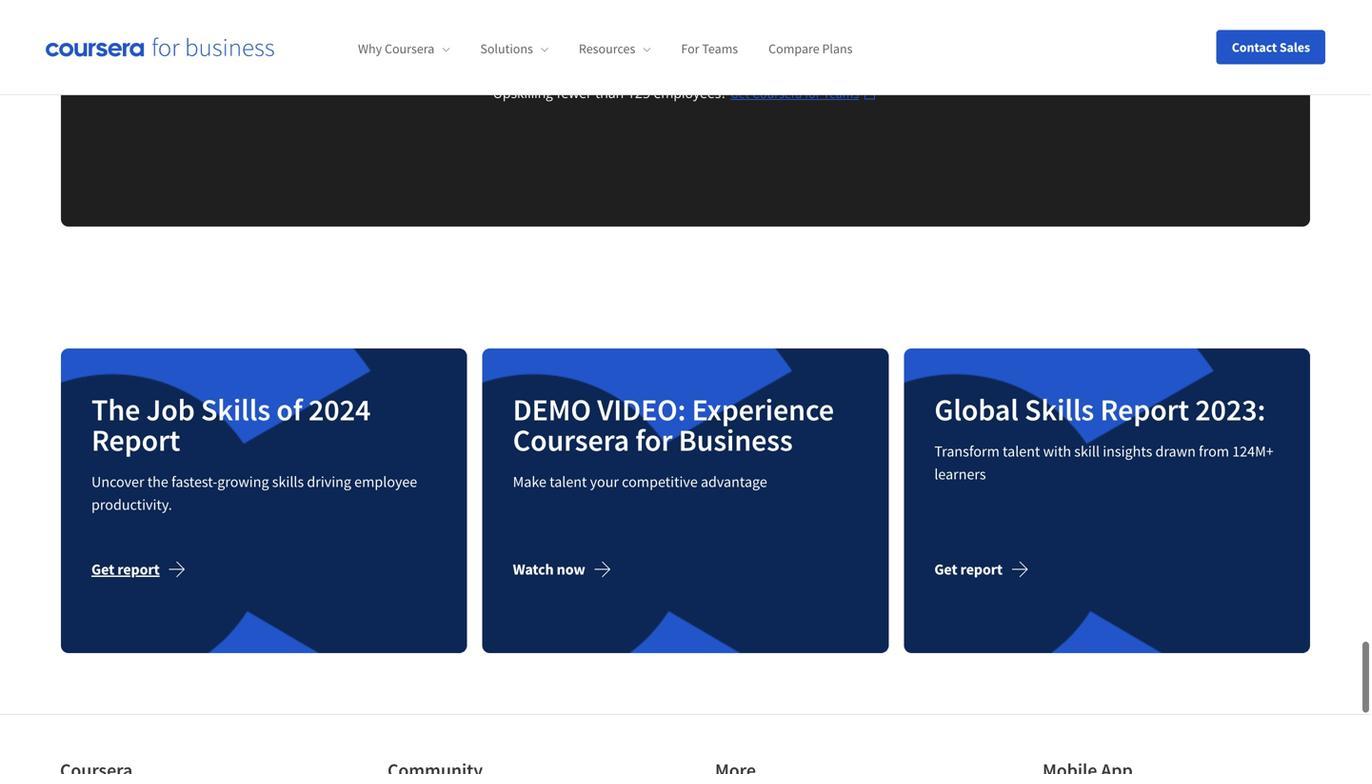 Task type: vqa. For each thing, say whether or not it's contained in the screenshot.
IF
no



Task type: describe. For each thing, give the bounding box(es) containing it.
resources
[[579, 40, 635, 57]]

solutions
[[480, 40, 533, 57]]

employee
[[354, 473, 417, 492]]

transform
[[934, 442, 1000, 461]]

the
[[91, 391, 140, 429]]

coursera for business image
[[46, 37, 274, 57]]

solutions link
[[480, 40, 548, 57]]

growing
[[217, 473, 269, 492]]

transform talent with skill insights drawn from 124m+ learners
[[934, 442, 1274, 484]]

why coursera link
[[358, 40, 450, 57]]

uncover
[[91, 473, 144, 492]]

coursera for why
[[385, 40, 435, 57]]

contact
[[1232, 39, 1277, 56]]

125
[[627, 84, 650, 102]]

why
[[358, 40, 382, 57]]

of
[[276, 391, 303, 429]]

with
[[1043, 442, 1071, 461]]

watch now button
[[513, 547, 627, 592]]

2024
[[309, 391, 371, 429]]

skills inside the job skills of 2024 report
[[201, 391, 270, 429]]

1 vertical spatial teams
[[823, 85, 859, 102]]

talent for global
[[1003, 442, 1040, 461]]

0 vertical spatial teams
[[702, 40, 738, 57]]

sales
[[1280, 39, 1310, 56]]

than
[[595, 84, 624, 102]]

demo
[[513, 391, 591, 429]]

get report button for the job skills of 2024 report
[[91, 547, 202, 592]]

get report for the job skills of 2024 report
[[91, 560, 160, 579]]

make talent your competitive advantage
[[513, 473, 767, 492]]

competitive
[[622, 473, 698, 492]]

fewer
[[557, 84, 592, 102]]

learners
[[934, 465, 986, 484]]

get report for global skills report 2023:
[[934, 560, 1003, 579]]

get coursera for teams
[[730, 85, 859, 102]]

the
[[147, 473, 168, 492]]

advantage
[[701, 473, 767, 492]]

contact sales button
[[1217, 30, 1325, 64]]

report for global skills report 2023:
[[960, 560, 1003, 579]]

124m+
[[1232, 442, 1274, 461]]

global skills report 2023:
[[934, 391, 1266, 429]]

resources link
[[579, 40, 651, 57]]

get report button for global skills report 2023:
[[934, 547, 1045, 592]]

watch now
[[513, 560, 585, 579]]



Task type: locate. For each thing, give the bounding box(es) containing it.
now
[[557, 560, 585, 579]]

1 horizontal spatial report
[[960, 560, 1003, 579]]

0 vertical spatial coursera
[[385, 40, 435, 57]]

0 horizontal spatial report
[[91, 421, 180, 459]]

contact sales
[[1232, 39, 1310, 56]]

compare plans
[[769, 40, 853, 57]]

watch
[[513, 560, 554, 579]]

1 horizontal spatial get report button
[[934, 547, 1045, 592]]

coursera
[[385, 40, 435, 57], [752, 85, 802, 102], [513, 421, 629, 459]]

0 horizontal spatial report
[[117, 560, 160, 579]]

coursera down compare at top
[[752, 85, 802, 102]]

0 horizontal spatial teams
[[702, 40, 738, 57]]

1 horizontal spatial get
[[730, 85, 750, 102]]

1 horizontal spatial report
[[1100, 391, 1189, 429]]

2 skills from the left
[[1025, 391, 1094, 429]]

2 horizontal spatial get
[[934, 560, 957, 579]]

for down compare plans on the top
[[805, 85, 820, 102]]

from
[[1199, 442, 1229, 461]]

compare
[[769, 40, 820, 57]]

plans
[[822, 40, 853, 57]]

1 vertical spatial coursera
[[752, 85, 802, 102]]

why coursera
[[358, 40, 435, 57]]

for
[[805, 85, 820, 102], [635, 421, 673, 459]]

teams right for
[[702, 40, 738, 57]]

fastest-
[[171, 473, 217, 492]]

for
[[681, 40, 699, 57]]

global
[[934, 391, 1019, 429]]

report
[[117, 560, 160, 579], [960, 560, 1003, 579]]

2 report from the left
[[960, 560, 1003, 579]]

get
[[730, 85, 750, 102], [91, 560, 114, 579], [934, 560, 957, 579]]

demo video: experience coursera for business
[[513, 391, 834, 459]]

0 horizontal spatial for
[[635, 421, 673, 459]]

get for global skills report 2023:
[[934, 560, 957, 579]]

job
[[146, 391, 195, 429]]

talent left with
[[1003, 442, 1040, 461]]

0 vertical spatial talent
[[1003, 442, 1040, 461]]

uncover the fastest-growing skills driving employee productivity.
[[91, 473, 417, 514]]

talent left your
[[550, 473, 587, 492]]

make
[[513, 473, 547, 492]]

get coursera for teams link
[[730, 82, 878, 105]]

2 get report from the left
[[934, 560, 1003, 579]]

insights
[[1103, 442, 1152, 461]]

coursera right why
[[385, 40, 435, 57]]

1 horizontal spatial teams
[[823, 85, 859, 102]]

the job skills of 2024 report
[[91, 391, 371, 459]]

skills
[[201, 391, 270, 429], [1025, 391, 1094, 429]]

1 vertical spatial talent
[[550, 473, 587, 492]]

skill
[[1074, 442, 1100, 461]]

1 skills from the left
[[201, 391, 270, 429]]

talent
[[1003, 442, 1040, 461], [550, 473, 587, 492]]

talent for demo
[[550, 473, 587, 492]]

report
[[1100, 391, 1189, 429], [91, 421, 180, 459]]

coursera up your
[[513, 421, 629, 459]]

teams
[[702, 40, 738, 57], [823, 85, 859, 102]]

report up uncover
[[91, 421, 180, 459]]

for inside get coursera for teams link
[[805, 85, 820, 102]]

report inside the job skills of 2024 report
[[91, 421, 180, 459]]

business
[[679, 421, 793, 459]]

report for the job skills of 2024 report
[[117, 560, 160, 579]]

compare plans link
[[769, 40, 853, 57]]

1 horizontal spatial skills
[[1025, 391, 1094, 429]]

skills left of
[[201, 391, 270, 429]]

1 get report button from the left
[[91, 547, 202, 592]]

for teams
[[681, 40, 738, 57]]

0 horizontal spatial talent
[[550, 473, 587, 492]]

teams down the plans
[[823, 85, 859, 102]]

2023:
[[1195, 391, 1266, 429]]

employees?
[[654, 84, 727, 102]]

experience
[[692, 391, 834, 429]]

productivity.
[[91, 495, 172, 514]]

upskilling
[[493, 84, 553, 102]]

skills
[[272, 473, 304, 492]]

get for the job skills of 2024 report
[[91, 560, 114, 579]]

1 horizontal spatial coursera
[[513, 421, 629, 459]]

for teams link
[[681, 40, 738, 57]]

0 horizontal spatial get report
[[91, 560, 160, 579]]

coursera for get
[[752, 85, 802, 102]]

driving
[[307, 473, 351, 492]]

0 horizontal spatial get report button
[[91, 547, 202, 592]]

0 horizontal spatial skills
[[201, 391, 270, 429]]

1 horizontal spatial get report
[[934, 560, 1003, 579]]

2 vertical spatial coursera
[[513, 421, 629, 459]]

1 horizontal spatial for
[[805, 85, 820, 102]]

2 get report button from the left
[[934, 547, 1045, 592]]

report up "insights" at the bottom right
[[1100, 391, 1189, 429]]

upskilling fewer than 125 employees?
[[493, 84, 730, 102]]

1 horizontal spatial talent
[[1003, 442, 1040, 461]]

1 get report from the left
[[91, 560, 160, 579]]

0 horizontal spatial get
[[91, 560, 114, 579]]

for up competitive
[[635, 421, 673, 459]]

your
[[590, 473, 619, 492]]

skills up with
[[1025, 391, 1094, 429]]

coursera inside demo video: experience coursera for business
[[513, 421, 629, 459]]

talent inside transform talent with skill insights drawn from 124m+ learners
[[1003, 442, 1040, 461]]

2 horizontal spatial coursera
[[752, 85, 802, 102]]

video:
[[597, 391, 686, 429]]

get report
[[91, 560, 160, 579], [934, 560, 1003, 579]]

0 vertical spatial for
[[805, 85, 820, 102]]

1 report from the left
[[117, 560, 160, 579]]

get report button
[[91, 547, 202, 592], [934, 547, 1045, 592]]

for inside demo video: experience coursera for business
[[635, 421, 673, 459]]

drawn
[[1155, 442, 1196, 461]]

0 horizontal spatial coursera
[[385, 40, 435, 57]]

1 vertical spatial for
[[635, 421, 673, 459]]



